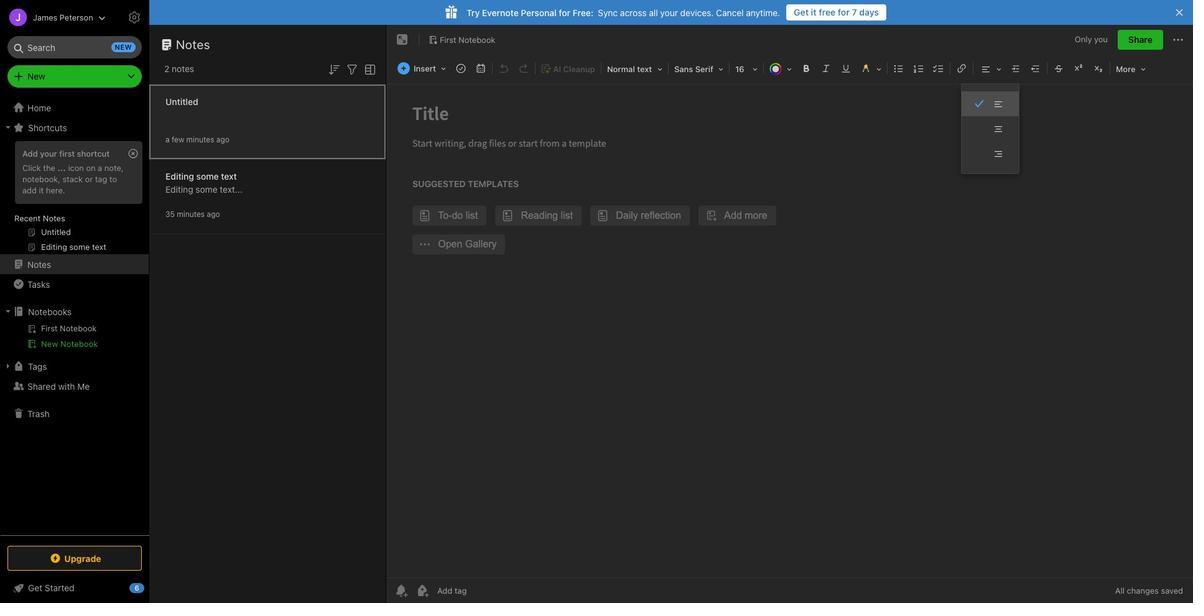 Task type: describe. For each thing, give the bounding box(es) containing it.
changes
[[1127, 586, 1159, 596]]

click to collapse image
[[145, 581, 154, 596]]

group containing add your first shortcut
[[0, 138, 149, 260]]

stack
[[63, 174, 83, 184]]

dropdown list menu
[[962, 91, 1019, 166]]

free:
[[573, 7, 594, 18]]

some for text
[[196, 171, 219, 181]]

saved
[[1162, 586, 1184, 596]]

notes link
[[0, 255, 149, 274]]

upgrade button
[[7, 546, 142, 571]]

try
[[467, 7, 480, 18]]

0 vertical spatial minutes
[[186, 135, 214, 144]]

tasks
[[27, 279, 50, 290]]

16
[[736, 64, 745, 74]]

editing some text...
[[166, 184, 243, 194]]

it inside icon on a note, notebook, stack or tag to add it here.
[[39, 185, 44, 195]]

Font size field
[[731, 60, 762, 78]]

add tag image
[[415, 584, 430, 599]]

devices.
[[681, 7, 714, 18]]

anytime.
[[746, 7, 780, 18]]

35 minutes ago
[[166, 209, 220, 219]]

upgrade
[[64, 554, 101, 564]]

new notebook group
[[0, 322, 149, 357]]

add a reminder image
[[394, 584, 409, 599]]

Highlight field
[[856, 60, 886, 78]]

insert link image
[[953, 60, 971, 77]]

me
[[77, 381, 90, 392]]

click the ...
[[22, 163, 66, 173]]

note,
[[104, 163, 124, 173]]

Add tag field
[[436, 586, 530, 597]]

click
[[22, 163, 41, 173]]

superscript image
[[1070, 60, 1088, 77]]

...
[[58, 163, 66, 173]]

add filters image
[[345, 62, 360, 77]]

get it free for 7 days button
[[787, 4, 887, 21]]

notebook for first notebook
[[459, 35, 496, 45]]

editing for editing some text...
[[166, 184, 193, 194]]

Alignment field
[[975, 60, 1006, 78]]

2 vertical spatial notes
[[27, 259, 51, 270]]

some for text...
[[196, 184, 218, 194]]

Note Editor text field
[[386, 85, 1194, 578]]

underline image
[[838, 60, 855, 77]]

started
[[45, 583, 74, 594]]

share
[[1129, 34, 1153, 45]]

or
[[85, 174, 93, 184]]

new notebook
[[41, 339, 98, 349]]

1 horizontal spatial your
[[661, 7, 678, 18]]

tree containing home
[[0, 98, 149, 535]]

Add filters field
[[345, 61, 360, 77]]

new for new
[[27, 71, 45, 82]]

numbered list image
[[910, 60, 928, 77]]

tags
[[28, 361, 47, 372]]

shortcuts
[[28, 122, 67, 133]]

editing some text
[[166, 171, 237, 181]]

for for 7
[[838, 7, 850, 17]]

normal
[[607, 64, 635, 74]]

add
[[22, 149, 38, 159]]

notes
[[172, 63, 194, 74]]

2
[[164, 63, 169, 74]]

0 horizontal spatial text
[[221, 171, 237, 181]]

new for new notebook
[[41, 339, 58, 349]]

new button
[[7, 65, 142, 88]]

personal
[[521, 7, 557, 18]]

add your first shortcut
[[22, 149, 110, 159]]

icon on a note, notebook, stack or tag to add it here.
[[22, 163, 124, 195]]

notebook,
[[22, 174, 60, 184]]

Account field
[[0, 5, 106, 30]]

italic image
[[818, 60, 835, 77]]

normal text
[[607, 64, 652, 74]]

all changes saved
[[1116, 586, 1184, 596]]

shortcut
[[77, 149, 110, 159]]

checklist image
[[930, 60, 948, 77]]

only you
[[1075, 34, 1108, 44]]

few
[[172, 135, 184, 144]]

get it free for 7 days
[[794, 7, 879, 17]]

notebooks
[[28, 306, 72, 317]]

a inside icon on a note, notebook, stack or tag to add it here.
[[98, 163, 102, 173]]

it inside button
[[811, 7, 817, 17]]

sans serif
[[675, 64, 714, 74]]

expand notebooks image
[[3, 307, 13, 317]]

35
[[166, 209, 175, 219]]

get for get started
[[28, 583, 42, 594]]

peterson
[[60, 12, 93, 22]]

with
[[58, 381, 75, 392]]

on
[[86, 163, 96, 173]]

outdent image
[[1027, 60, 1045, 77]]

untitled
[[166, 96, 198, 107]]



Task type: vqa. For each thing, say whether or not it's contained in the screenshot.
the Customize
no



Task type: locate. For each thing, give the bounding box(es) containing it.
get for get it free for 7 days
[[794, 7, 809, 17]]

get left free
[[794, 7, 809, 17]]

minutes
[[186, 135, 214, 144], [177, 209, 205, 219]]

a left few
[[166, 135, 170, 144]]

1 horizontal spatial notebook
[[459, 35, 496, 45]]

new inside 'button'
[[41, 339, 58, 349]]

get
[[794, 7, 809, 17], [28, 583, 42, 594]]

some up editing some text...
[[196, 171, 219, 181]]

2 editing from the top
[[166, 184, 193, 194]]

a few minutes ago
[[166, 135, 230, 144]]

notes up tasks
[[27, 259, 51, 270]]

0 horizontal spatial a
[[98, 163, 102, 173]]

insert
[[414, 63, 436, 73]]

minutes right 35
[[177, 209, 205, 219]]

shared
[[27, 381, 56, 392]]

home
[[27, 102, 51, 113]]

editing down "editing some text"
[[166, 184, 193, 194]]

notes
[[176, 37, 210, 52], [43, 213, 65, 223], [27, 259, 51, 270]]

note window element
[[386, 25, 1194, 604]]

shortcuts button
[[0, 118, 149, 138]]

trash link
[[0, 404, 149, 424]]

new notebook button
[[0, 337, 149, 352]]

new up home
[[27, 71, 45, 82]]

0 vertical spatial a
[[166, 135, 170, 144]]

all
[[1116, 586, 1125, 596]]

group
[[0, 138, 149, 260]]

notebook for new notebook
[[60, 339, 98, 349]]

for left the free:
[[559, 7, 571, 18]]

0 vertical spatial some
[[196, 171, 219, 181]]

strikethrough image
[[1050, 60, 1068, 77]]

free
[[819, 7, 836, 17]]

text up text...
[[221, 171, 237, 181]]

1 vertical spatial new
[[41, 339, 58, 349]]

0 vertical spatial get
[[794, 7, 809, 17]]

0 vertical spatial ago
[[216, 135, 230, 144]]

you
[[1095, 34, 1108, 44]]

evernote
[[482, 7, 519, 18]]

1 horizontal spatial it
[[811, 7, 817, 17]]

bulleted list image
[[891, 60, 908, 77]]

0 horizontal spatial for
[[559, 7, 571, 18]]

settings image
[[127, 10, 142, 25]]

1 vertical spatial minutes
[[177, 209, 205, 219]]

task image
[[452, 60, 470, 77]]

a
[[166, 135, 170, 144], [98, 163, 102, 173]]

new inside popup button
[[27, 71, 45, 82]]

1 vertical spatial your
[[40, 149, 57, 159]]

for left the 7
[[838, 7, 850, 17]]

Font color field
[[765, 60, 797, 78]]

the
[[43, 163, 55, 173]]

1 horizontal spatial for
[[838, 7, 850, 17]]

bold image
[[798, 60, 815, 77]]

0 horizontal spatial get
[[28, 583, 42, 594]]

for for free:
[[559, 7, 571, 18]]

add
[[22, 185, 37, 195]]

expand tags image
[[3, 362, 13, 372]]

0 vertical spatial new
[[27, 71, 45, 82]]

new
[[27, 71, 45, 82], [41, 339, 58, 349]]

notebook
[[459, 35, 496, 45], [60, 339, 98, 349]]

1 horizontal spatial a
[[166, 135, 170, 144]]

1 vertical spatial notes
[[43, 213, 65, 223]]

1 vertical spatial editing
[[166, 184, 193, 194]]

to
[[109, 174, 117, 184]]

get left started
[[28, 583, 42, 594]]

indent image
[[1008, 60, 1025, 77]]

for
[[838, 7, 850, 17], [559, 7, 571, 18]]

your up the
[[40, 149, 57, 159]]

home link
[[0, 98, 149, 118]]

1 vertical spatial get
[[28, 583, 42, 594]]

More field
[[1112, 60, 1150, 78]]

notebook inside first notebook button
[[459, 35, 496, 45]]

icon
[[68, 163, 84, 173]]

0 vertical spatial text
[[637, 64, 652, 74]]

it down notebook,
[[39, 185, 44, 195]]

notes right recent
[[43, 213, 65, 223]]

subscript image
[[1090, 60, 1108, 77]]

ago down editing some text...
[[207, 209, 220, 219]]

0 horizontal spatial it
[[39, 185, 44, 195]]

more actions image
[[1171, 32, 1186, 47]]

1 vertical spatial ago
[[207, 209, 220, 219]]

some down "editing some text"
[[196, 184, 218, 194]]

0 horizontal spatial your
[[40, 149, 57, 159]]

Sort options field
[[327, 61, 342, 77]]

0 vertical spatial it
[[811, 7, 817, 17]]

0 vertical spatial your
[[661, 7, 678, 18]]

shared with me link
[[0, 377, 149, 396]]

text
[[637, 64, 652, 74], [221, 171, 237, 181]]

ago
[[216, 135, 230, 144], [207, 209, 220, 219]]

text right the normal
[[637, 64, 652, 74]]

it left free
[[811, 7, 817, 17]]

first notebook button
[[424, 31, 500, 49]]

tasks button
[[0, 274, 149, 294]]

days
[[860, 7, 879, 17]]

new search field
[[16, 36, 136, 58]]

0 vertical spatial notebook
[[459, 35, 496, 45]]

1 vertical spatial a
[[98, 163, 102, 173]]

first notebook
[[440, 35, 496, 45]]

sync
[[598, 7, 618, 18]]

1 editing from the top
[[166, 171, 194, 181]]

More actions field
[[1171, 30, 1186, 50]]

trash
[[27, 409, 50, 419]]

1 horizontal spatial get
[[794, 7, 809, 17]]

your inside tree
[[40, 149, 57, 159]]

0 horizontal spatial notebook
[[60, 339, 98, 349]]

1 vertical spatial it
[[39, 185, 44, 195]]

notebook down try
[[459, 35, 496, 45]]

notes up notes
[[176, 37, 210, 52]]

james
[[33, 12, 57, 22]]

get started
[[28, 583, 74, 594]]

tags button
[[0, 357, 149, 377]]

get inside button
[[794, 7, 809, 17]]

Insert field
[[395, 60, 451, 77]]

sans
[[675, 64, 693, 74]]

try evernote personal for free: sync across all your devices. cancel anytime.
[[467, 7, 780, 18]]

first
[[59, 149, 75, 159]]

7
[[852, 7, 857, 17]]

tree
[[0, 98, 149, 535]]

for inside button
[[838, 7, 850, 17]]

1 horizontal spatial text
[[637, 64, 652, 74]]

text...
[[220, 184, 243, 194]]

new up the tags
[[41, 339, 58, 349]]

recent
[[14, 213, 41, 223]]

serif
[[696, 64, 714, 74]]

your
[[661, 7, 678, 18], [40, 149, 57, 159]]

editing up editing some text...
[[166, 171, 194, 181]]

all
[[649, 7, 658, 18]]

tag
[[95, 174, 107, 184]]

Font family field
[[670, 60, 728, 78]]

ago up "editing some text"
[[216, 135, 230, 144]]

1 vertical spatial some
[[196, 184, 218, 194]]

new
[[115, 43, 132, 51]]

notebook inside new notebook 'button'
[[60, 339, 98, 349]]

it
[[811, 7, 817, 17], [39, 185, 44, 195]]

get inside help and learning task checklist field
[[28, 583, 42, 594]]

2 for from the left
[[559, 7, 571, 18]]

cancel
[[716, 7, 744, 18]]

1 for from the left
[[838, 7, 850, 17]]

share button
[[1118, 30, 1164, 50]]

0 vertical spatial notes
[[176, 37, 210, 52]]

first
[[440, 35, 457, 45]]

2 notes
[[164, 63, 194, 74]]

menu item
[[962, 91, 1019, 116]]

your right all
[[661, 7, 678, 18]]

0 vertical spatial editing
[[166, 171, 194, 181]]

james peterson
[[33, 12, 93, 22]]

editing for editing some text
[[166, 171, 194, 181]]

6
[[135, 584, 139, 592]]

some
[[196, 171, 219, 181], [196, 184, 218, 194]]

notebooks link
[[0, 302, 149, 322]]

a right 'on'
[[98, 163, 102, 173]]

calendar event image
[[472, 60, 490, 77]]

expand note image
[[395, 32, 410, 47]]

shared with me
[[27, 381, 90, 392]]

minutes right few
[[186, 135, 214, 144]]

here.
[[46, 185, 65, 195]]

Heading level field
[[603, 60, 667, 78]]

notebook up tags button
[[60, 339, 98, 349]]

Search text field
[[16, 36, 133, 58]]

recent notes
[[14, 213, 65, 223]]

1 vertical spatial notebook
[[60, 339, 98, 349]]

Help and Learning task checklist field
[[0, 579, 149, 599]]

1 vertical spatial text
[[221, 171, 237, 181]]

text inside field
[[637, 64, 652, 74]]

more
[[1116, 64, 1136, 74]]

View options field
[[360, 61, 378, 77]]

across
[[620, 7, 647, 18]]

editing
[[166, 171, 194, 181], [166, 184, 193, 194]]

only
[[1075, 34, 1092, 44]]



